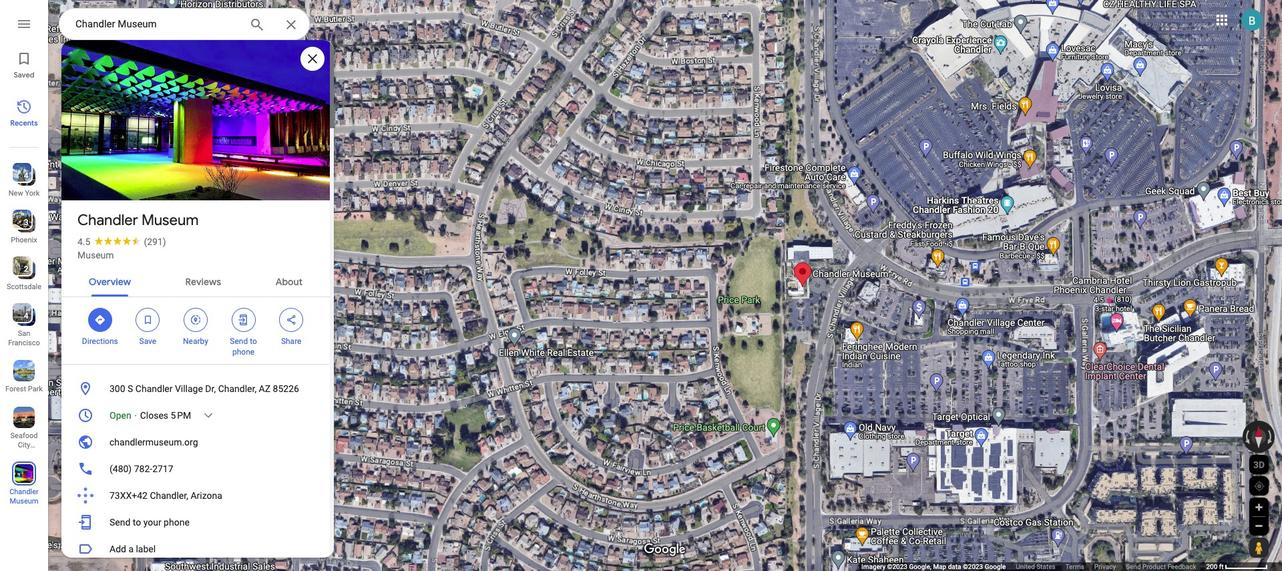 Task type: locate. For each thing, give the bounding box(es) containing it.
seafood city supermarket button
[[0, 402, 48, 459]]


[[94, 313, 106, 327]]

4 for new
[[24, 171, 28, 180]]

google,
[[910, 563, 932, 571]]

0 horizontal spatial ©2023
[[888, 563, 908, 571]]

chandler museum
[[77, 211, 199, 230], [9, 488, 39, 506]]

(480)
[[110, 464, 132, 474]]

1 horizontal spatial send
[[230, 337, 248, 346]]

0 vertical spatial send
[[230, 337, 248, 346]]

send product feedback button
[[1126, 563, 1197, 571]]

information for chandler museum region
[[61, 373, 330, 536]]

zoom in image
[[1255, 502, 1265, 512]]

2 vertical spatial museum
[[10, 497, 38, 506]]

chandler
[[77, 211, 138, 230], [135, 383, 173, 394], [9, 488, 39, 496]]

overview
[[89, 276, 131, 288]]

513 photos
[[96, 172, 149, 185]]

4 up the new york at the top of page
[[24, 171, 28, 180]]

©2023
[[888, 563, 908, 571], [963, 563, 984, 571]]

©2023 left google,
[[888, 563, 908, 571]]

send for send product feedback
[[1126, 563, 1141, 571]]

chandler museum down "supermarket"
[[9, 488, 39, 506]]

0 vertical spatial 4 places element
[[14, 170, 28, 182]]

1 horizontal spatial to
[[250, 337, 257, 346]]

1 4 from the top
[[24, 171, 28, 180]]

forest
[[5, 385, 26, 393]]

1 vertical spatial to
[[133, 517, 141, 528]]

footer containing imagery ©2023 google, map data ©2023 google
[[862, 563, 1207, 571]]

4 for san
[[24, 311, 28, 321]]

saved button
[[0, 45, 48, 83]]

300 s chandler village dr, chandler, az 85226 button
[[61, 375, 330, 402]]

chandler, down 2717
[[150, 490, 188, 501]]

(480) 782-2717 button
[[61, 456, 330, 482]]

0 vertical spatial chandler museum
[[77, 211, 199, 230]]

united
[[1016, 563, 1035, 571]]

782-
[[134, 464, 152, 474]]

send inside send to phone
[[230, 337, 248, 346]]

1 vertical spatial 4 places element
[[14, 310, 28, 322]]

reviews
[[185, 276, 221, 288]]

chandler museum main content
[[59, 18, 334, 563]]

map
[[934, 563, 947, 571]]

tab list inside chandler museum main content
[[61, 265, 330, 297]]

4.5
[[77, 236, 90, 247]]

to left your
[[133, 517, 141, 528]]

united states
[[1016, 563, 1056, 571]]

1 vertical spatial phone
[[164, 517, 190, 528]]

scottsdale
[[7, 283, 41, 291]]

3d button
[[1250, 455, 1269, 474]]

new york
[[9, 189, 40, 198]]

0 horizontal spatial chandler,
[[150, 490, 188, 501]]

park
[[28, 385, 43, 393]]

product
[[1143, 563, 1166, 571]]

73xx+42
[[110, 490, 148, 501]]

send down 
[[230, 337, 248, 346]]

0 horizontal spatial to
[[133, 517, 141, 528]]

states
[[1037, 563, 1056, 571]]

overview button
[[78, 265, 142, 297]]

reviews button
[[175, 265, 232, 297]]

0 vertical spatial chandler,
[[218, 383, 257, 394]]

a
[[129, 544, 134, 554]]

ft
[[1220, 563, 1224, 571]]

none search field inside google maps element
[[59, 8, 310, 41]]

chandler inside 'button'
[[135, 383, 173, 394]]

feedback
[[1168, 563, 1197, 571]]

add
[[110, 544, 126, 554]]

photo of chandler museum image
[[59, 18, 332, 222]]

saved
[[14, 70, 34, 79]]

data
[[948, 563, 962, 571]]

phone right your
[[164, 517, 190, 528]]

to left share
[[250, 337, 257, 346]]

nearby
[[183, 337, 208, 346]]

Chandler Museum field
[[59, 8, 310, 41]]

tab list containing overview
[[61, 265, 330, 297]]

1 vertical spatial send
[[110, 517, 131, 528]]

francisco
[[8, 339, 40, 347]]

300
[[110, 383, 125, 394]]

museum button
[[77, 249, 114, 262]]

san francisco
[[8, 329, 40, 347]]

chandler right s
[[135, 383, 173, 394]]

1 4 places element from the top
[[14, 170, 28, 182]]

2717
[[152, 464, 173, 474]]

0 horizontal spatial phone
[[164, 517, 190, 528]]

add a label
[[110, 544, 156, 554]]

0 vertical spatial to
[[250, 337, 257, 346]]

513
[[96, 172, 114, 185]]

chandler up 4.5 stars 'image'
[[77, 211, 138, 230]]

1 horizontal spatial chandler,
[[218, 383, 257, 394]]

1 horizontal spatial chandler museum
[[77, 211, 199, 230]]

phone down 
[[232, 347, 255, 357]]

closes
[[140, 410, 168, 421]]

none field inside chandler museum field
[[75, 16, 238, 32]]

4 places element up the new york at the top of page
[[14, 170, 28, 182]]

chandler, right dr,
[[218, 383, 257, 394]]

4 places element up san
[[14, 310, 28, 322]]

0 horizontal spatial chandler museum
[[9, 488, 39, 506]]

chandler,
[[218, 383, 257, 394], [150, 490, 188, 501]]

1 vertical spatial 4
[[24, 311, 28, 321]]

send to your phone button
[[61, 509, 330, 536]]

to inside send to phone
[[250, 337, 257, 346]]

phone
[[232, 347, 255, 357], [164, 517, 190, 528]]

chandlermuseum.org
[[110, 437, 198, 448]]

4 up san
[[24, 311, 28, 321]]

1 vertical spatial chandler
[[135, 383, 173, 394]]

chandler down "supermarket"
[[9, 488, 39, 496]]

list containing saved
[[0, 0, 48, 571]]

send
[[230, 337, 248, 346], [110, 517, 131, 528], [1126, 563, 1141, 571]]

0 vertical spatial phone
[[232, 347, 255, 357]]

send inside "button"
[[1126, 563, 1141, 571]]

2 4 places element from the top
[[14, 310, 28, 322]]

chandler museum up (291)
[[77, 211, 199, 230]]

museum inside "chandler museum"
[[10, 497, 38, 506]]

photos
[[116, 172, 149, 185]]

2 horizontal spatial send
[[1126, 563, 1141, 571]]

300 s chandler village dr, chandler, az 85226
[[110, 383, 299, 394]]

0 vertical spatial 4
[[24, 171, 28, 180]]

chandler museum inside chandler museum button
[[9, 488, 39, 506]]

s
[[128, 383, 133, 394]]

open ⋅ closes 5 pm
[[110, 410, 191, 421]]

seafood
[[10, 432, 38, 440]]

send product feedback
[[1126, 563, 1197, 571]]

museum up 291 reviews element
[[142, 211, 199, 230]]

list
[[0, 0, 48, 571]]

2 horizontal spatial museum
[[142, 211, 199, 230]]

4
[[24, 171, 28, 180], [24, 311, 28, 321]]

4 places element for new
[[14, 170, 28, 182]]

museum down "supermarket"
[[10, 497, 38, 506]]

None search field
[[59, 8, 310, 41]]

1 horizontal spatial museum
[[77, 250, 114, 261]]

3 places element
[[14, 216, 28, 228]]

send up add
[[110, 517, 131, 528]]

tab list
[[61, 265, 330, 297]]


[[142, 313, 154, 327]]

1 vertical spatial chandler,
[[150, 490, 188, 501]]

to inside button
[[133, 517, 141, 528]]

1 vertical spatial chandler museum
[[9, 488, 39, 506]]

1 horizontal spatial phone
[[232, 347, 255, 357]]

museum
[[142, 211, 199, 230], [77, 250, 114, 261], [10, 497, 38, 506]]

291 reviews element
[[144, 236, 166, 247]]

chandler, inside 'button'
[[218, 383, 257, 394]]

send left product
[[1126, 563, 1141, 571]]

©2023 right data
[[963, 563, 984, 571]]

4 places element for san
[[14, 310, 28, 322]]

2 vertical spatial chandler
[[9, 488, 39, 496]]

add a label button
[[61, 536, 330, 563]]

museum down the 4.5
[[77, 250, 114, 261]]

chandler museum inside chandler museum main content
[[77, 211, 199, 230]]

4 places element
[[14, 170, 28, 182], [14, 310, 28, 322]]

0 horizontal spatial send
[[110, 517, 131, 528]]

0 horizontal spatial museum
[[10, 497, 38, 506]]

send inside button
[[110, 517, 131, 528]]

to for your
[[133, 517, 141, 528]]

2 places element
[[14, 263, 28, 275]]

open
[[110, 410, 131, 421]]

2 vertical spatial send
[[1126, 563, 1141, 571]]

2 4 from the top
[[24, 311, 28, 321]]

dr,
[[205, 383, 216, 394]]

chandler, inside button
[[150, 490, 188, 501]]

1 horizontal spatial ©2023
[[963, 563, 984, 571]]

None field
[[75, 16, 238, 32]]

footer
[[862, 563, 1207, 571]]

hours image
[[77, 408, 94, 424]]

(480) 782-2717
[[110, 464, 173, 474]]

city
[[18, 441, 30, 450]]

to
[[250, 337, 257, 346], [133, 517, 141, 528]]



Task type: vqa. For each thing, say whether or not it's contained in the screenshot.
phone within Send to phone
yes



Task type: describe. For each thing, give the bounding box(es) containing it.

[[190, 313, 202, 327]]

az
[[259, 383, 271, 394]]

save
[[139, 337, 156, 346]]

privacy button
[[1095, 563, 1116, 571]]

york
[[25, 189, 40, 198]]

(291)
[[144, 236, 166, 247]]

google account: brad klo  
(klobrad84@gmail.com) image
[[1242, 9, 1263, 30]]

directions
[[82, 337, 118, 346]]

menu image
[[16, 16, 32, 32]]

phone inside send to phone
[[232, 347, 255, 357]]

513 photos button
[[71, 167, 155, 190]]

phone inside send to your phone button
[[164, 517, 190, 528]]

cannot access your location image
[[1254, 480, 1266, 492]]

label
[[136, 544, 156, 554]]

2 ©2023 from the left
[[963, 563, 984, 571]]

200
[[1207, 563, 1218, 571]]

new
[[9, 189, 23, 198]]

chandler inside button
[[9, 488, 39, 496]]

0 vertical spatial museum
[[142, 211, 199, 230]]

200 ft button
[[1207, 563, 1269, 571]]

1 vertical spatial museum
[[77, 250, 114, 261]]

phoenix
[[11, 236, 37, 245]]

show street view coverage image
[[1250, 538, 1269, 558]]

forest park button
[[0, 355, 48, 396]]

zoom out image
[[1255, 521, 1265, 531]]

arizona
[[191, 490, 222, 501]]

show open hours for the week image
[[203, 410, 215, 422]]

privacy
[[1095, 563, 1116, 571]]

0 vertical spatial chandler
[[77, 211, 138, 230]]

seafood city supermarket
[[5, 432, 47, 459]]

share
[[281, 337, 302, 346]]

actions for chandler museum region
[[61, 297, 330, 364]]

send to phone
[[230, 337, 257, 357]]

200 ft
[[1207, 563, 1224, 571]]

about button
[[265, 265, 313, 297]]

about
[[276, 276, 303, 288]]

to for phone
[[250, 337, 257, 346]]

send for send to your phone
[[110, 517, 131, 528]]

recents button
[[0, 94, 48, 131]]

4.5 stars image
[[90, 236, 144, 245]]

imagery ©2023 google, map data ©2023 google
[[862, 563, 1006, 571]]

1 ©2023 from the left
[[888, 563, 908, 571]]

85226
[[273, 383, 299, 394]]

footer inside google maps element
[[862, 563, 1207, 571]]

⋅
[[134, 410, 138, 421]]


[[285, 313, 297, 327]]

san
[[18, 329, 30, 338]]

terms button
[[1066, 563, 1085, 571]]

recents
[[10, 118, 38, 128]]

5 pm
[[171, 410, 191, 421]]

terms
[[1066, 563, 1085, 571]]

imagery
[[862, 563, 886, 571]]

send for send to phone
[[230, 337, 248, 346]]

chandlermuseum.org link
[[61, 429, 330, 456]]

village
[[175, 383, 203, 394]]

google maps element
[[0, 0, 1283, 571]]

google
[[985, 563, 1006, 571]]

forest park
[[5, 385, 43, 393]]


[[238, 313, 250, 327]]

supermarket
[[5, 450, 47, 459]]

73xx+42 chandler, arizona button
[[61, 482, 330, 509]]

3
[[24, 218, 28, 227]]

3d
[[1254, 459, 1265, 470]]

send to your phone
[[110, 517, 190, 528]]

your
[[143, 517, 161, 528]]

73xx+42 chandler, arizona
[[110, 490, 222, 501]]

2
[[24, 265, 28, 274]]

chandler museum button
[[0, 458, 48, 508]]



